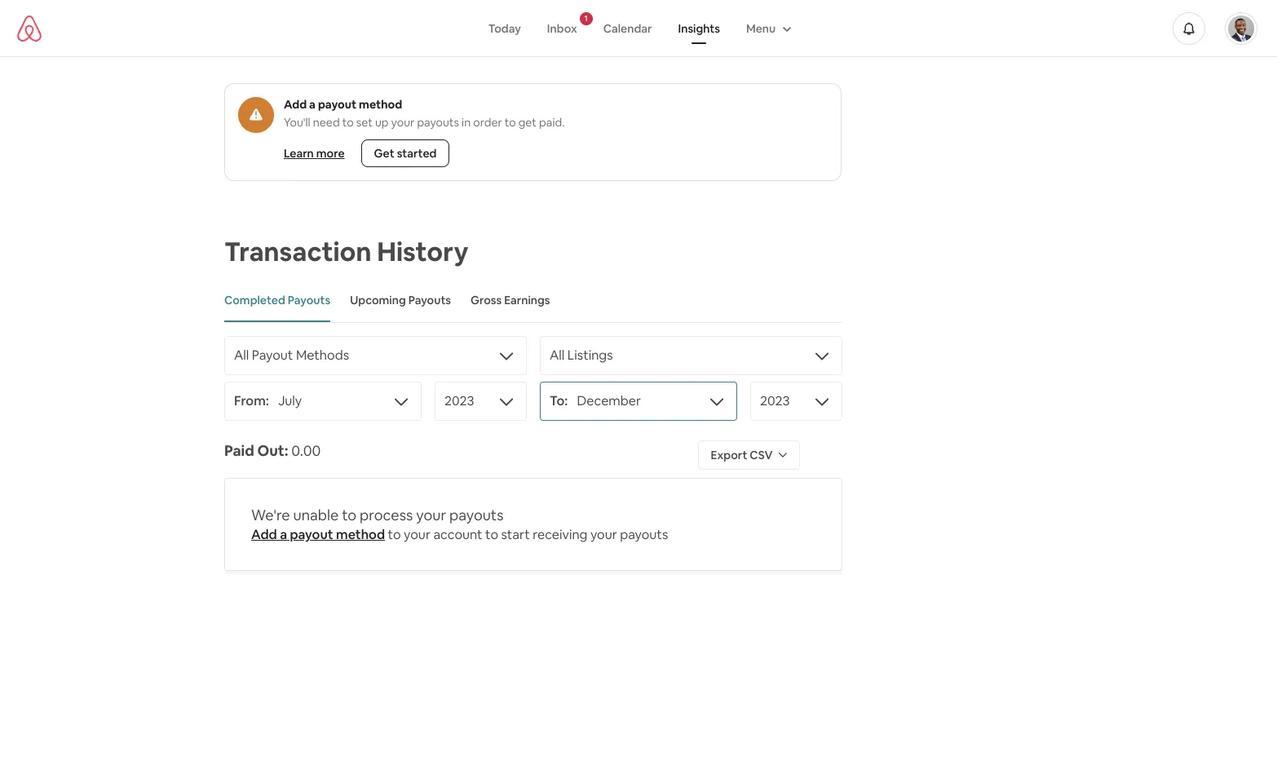 Task type: locate. For each thing, give the bounding box(es) containing it.
today
[[489, 21, 521, 35]]

completed payouts
[[224, 293, 331, 308]]

0 horizontal spatial a
[[280, 526, 287, 543]]

add down we're
[[251, 526, 277, 543]]

method down process at the left
[[336, 526, 385, 543]]

upcoming payouts button
[[350, 280, 451, 322]]

add a payout method you'll need to set up your payouts in order to get paid.
[[284, 97, 565, 130]]

1 vertical spatial add
[[251, 526, 277, 543]]

to left get
[[505, 115, 516, 130]]

a
[[309, 97, 316, 112], [280, 526, 287, 543]]

out
[[257, 441, 285, 460]]

upcoming payouts
[[350, 293, 451, 308]]

payouts down transaction
[[288, 293, 331, 308]]

gross earnings
[[471, 293, 550, 308]]

payouts inside button
[[288, 293, 331, 308]]

a up need
[[309, 97, 316, 112]]

get started link
[[361, 140, 450, 167]]

2 vertical spatial payouts
[[620, 526, 669, 543]]

payout up need
[[318, 97, 357, 112]]

export csv
[[711, 448, 773, 463]]

to right "unable" on the bottom of the page
[[342, 506, 357, 525]]

1 vertical spatial a
[[280, 526, 287, 543]]

insights
[[678, 21, 720, 35]]

a inside we're unable to process your payouts add a payout method to your account to start receiving your payouts
[[280, 526, 287, 543]]

your
[[391, 115, 415, 130], [416, 506, 446, 525], [404, 526, 431, 543], [591, 526, 617, 543]]

1 vertical spatial method
[[336, 526, 385, 543]]

started
[[397, 146, 437, 161]]

to
[[342, 115, 354, 130], [505, 115, 516, 130], [342, 506, 357, 525], [388, 526, 401, 543], [486, 526, 499, 543]]

payouts
[[288, 293, 331, 308], [409, 293, 451, 308]]

method up up
[[359, 97, 403, 112]]

upcoming
[[350, 293, 406, 308]]

1 horizontal spatial payouts
[[409, 293, 451, 308]]

1 horizontal spatial add
[[284, 97, 307, 112]]

add a payout method link
[[251, 526, 385, 543]]

inbox 1 calendar
[[547, 13, 652, 35]]

group
[[224, 83, 842, 181]]

your right receiving
[[591, 526, 617, 543]]

0 vertical spatial payouts
[[417, 115, 459, 130]]

0 vertical spatial method
[[359, 97, 403, 112]]

method inside "add a payout method you'll need to set up your payouts in order to get paid."
[[359, 97, 403, 112]]

get
[[519, 115, 537, 130]]

0 horizontal spatial payouts
[[288, 293, 331, 308]]

add inside we're unable to process your payouts add a payout method to your account to start receiving your payouts
[[251, 526, 277, 543]]

payouts
[[417, 115, 459, 130], [450, 506, 504, 525], [620, 526, 669, 543]]

start
[[501, 526, 530, 543]]

main navigation menu image
[[1229, 15, 1255, 41]]

method
[[359, 97, 403, 112], [336, 526, 385, 543]]

inbox
[[547, 21, 577, 35]]

payouts inside "button"
[[409, 293, 451, 308]]

you'll
[[284, 115, 311, 130]]

your right up
[[391, 115, 415, 130]]

more
[[316, 146, 345, 161]]

export
[[711, 448, 748, 463]]

2 payouts from the left
[[409, 293, 451, 308]]

a inside "add a payout method you'll need to set up your payouts in order to get paid."
[[309, 97, 316, 112]]

payout inside "add a payout method you'll need to set up your payouts in order to get paid."
[[318, 97, 357, 112]]

transaction
[[224, 235, 372, 268]]

1
[[585, 13, 588, 23]]

payout
[[318, 97, 357, 112], [290, 526, 333, 543]]

0 vertical spatial a
[[309, 97, 316, 112]]

add
[[284, 97, 307, 112], [251, 526, 277, 543]]

0 horizontal spatial add
[[251, 526, 277, 543]]

your inside "add a payout method you'll need to set up your payouts in order to get paid."
[[391, 115, 415, 130]]

menu
[[747, 21, 776, 35]]

paid
[[224, 441, 254, 460]]

history
[[377, 235, 469, 268]]

payout down "unable" on the bottom of the page
[[290, 526, 333, 543]]

1 horizontal spatial a
[[309, 97, 316, 112]]

in
[[462, 115, 471, 130]]

1 payouts from the left
[[288, 293, 331, 308]]

tab list
[[224, 280, 843, 323]]

payouts inside "add a payout method you'll need to set up your payouts in order to get paid."
[[417, 115, 459, 130]]

0 vertical spatial payout
[[318, 97, 357, 112]]

payouts down history
[[409, 293, 451, 308]]

1 vertical spatial payout
[[290, 526, 333, 543]]

we're
[[251, 506, 290, 525]]

add up "you'll"
[[284, 97, 307, 112]]

a down we're
[[280, 526, 287, 543]]

gross earnings button
[[471, 280, 550, 322]]

0 vertical spatial add
[[284, 97, 307, 112]]

paid.
[[539, 115, 565, 130]]

completed
[[224, 293, 285, 308]]

learn more
[[284, 146, 345, 161]]



Task type: vqa. For each thing, say whether or not it's contained in the screenshot.
Calendar Link
yes



Task type: describe. For each thing, give the bounding box(es) containing it.
account
[[434, 526, 483, 543]]

get
[[374, 146, 395, 161]]

receiving
[[533, 526, 588, 543]]

order
[[474, 115, 502, 130]]

payouts for upcoming payouts
[[409, 293, 451, 308]]

process
[[360, 506, 413, 525]]

need
[[313, 115, 340, 130]]

today link
[[475, 13, 534, 44]]

calendar link
[[591, 13, 665, 44]]

to down process at the left
[[388, 526, 401, 543]]

add inside "add a payout method you'll need to set up your payouts in order to get paid."
[[284, 97, 307, 112]]

set
[[356, 115, 373, 130]]

completed payouts button
[[224, 280, 331, 322]]

learn more link
[[277, 140, 351, 167]]

method inside we're unable to process your payouts add a payout method to your account to start receiving your payouts
[[336, 526, 385, 543]]

paid out : 0.00
[[224, 441, 321, 460]]

your down process at the left
[[404, 526, 431, 543]]

gross
[[471, 293, 502, 308]]

menu button
[[733, 13, 802, 44]]

insights link
[[665, 13, 733, 44]]

csv
[[750, 448, 773, 463]]

to:
[[550, 393, 568, 410]]

your up account
[[416, 506, 446, 525]]

group containing add a payout method
[[224, 83, 842, 181]]

to left "start"
[[486, 526, 499, 543]]

to left set
[[342, 115, 354, 130]]

earnings
[[504, 293, 550, 308]]

payouts for completed payouts
[[288, 293, 331, 308]]

we're unable to process your payouts add a payout method to your account to start receiving your payouts
[[251, 506, 669, 543]]

export csv button
[[698, 441, 801, 470]]

learn
[[284, 146, 314, 161]]

from:
[[234, 393, 269, 410]]

:
[[285, 441, 289, 460]]

tab list containing completed payouts
[[224, 280, 843, 323]]

unable
[[293, 506, 339, 525]]

get started
[[374, 146, 437, 161]]

up
[[375, 115, 389, 130]]

calendar
[[604, 21, 652, 35]]

0.00
[[292, 441, 321, 460]]

payout inside we're unable to process your payouts add a payout method to your account to start receiving your payouts
[[290, 526, 333, 543]]

transaction history
[[224, 235, 469, 268]]

1 vertical spatial payouts
[[450, 506, 504, 525]]



